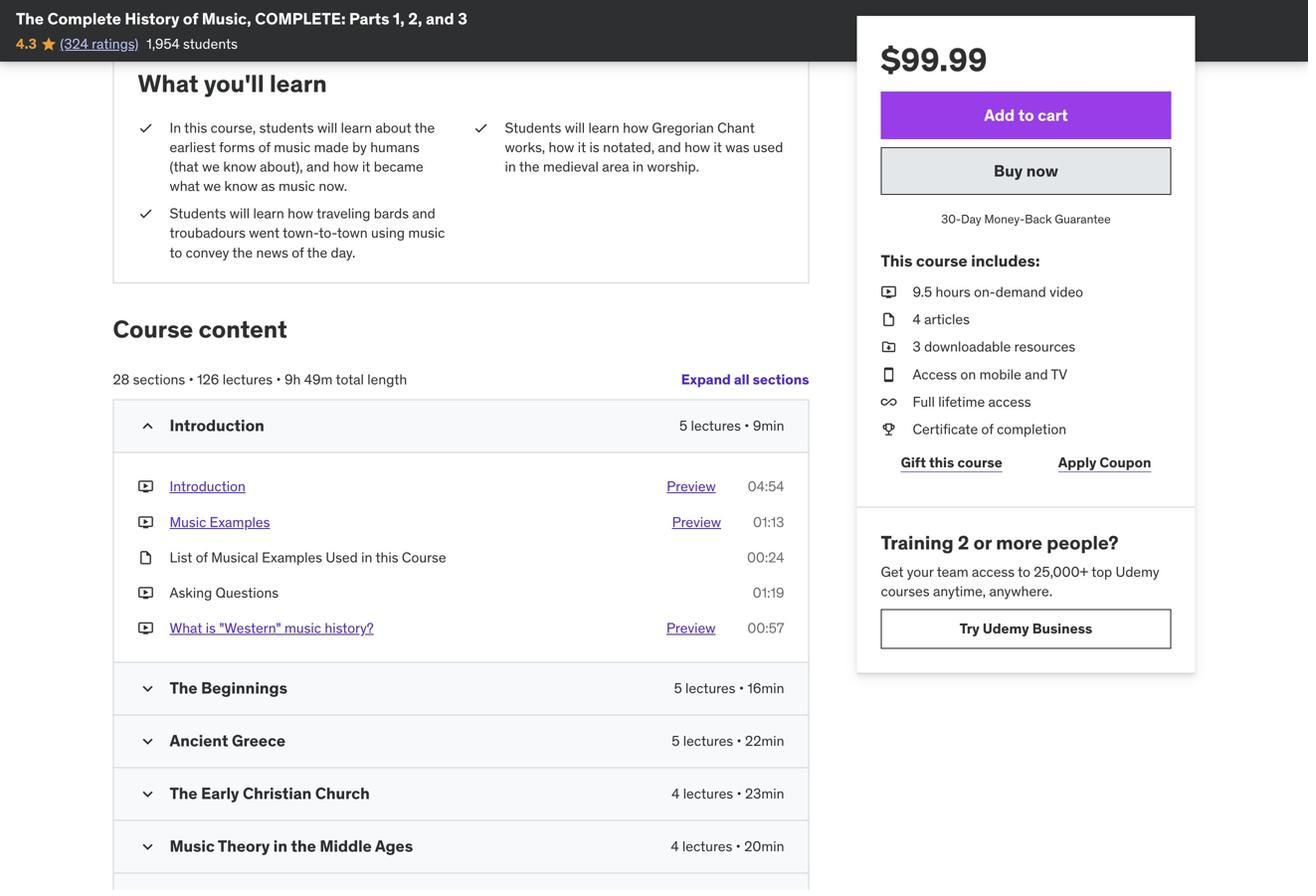 Task type: locate. For each thing, give the bounding box(es) containing it.
1 horizontal spatial sections
[[753, 370, 809, 388]]

0 vertical spatial what
[[138, 69, 199, 98]]

3 small image from the top
[[138, 837, 158, 857]]

went
[[249, 224, 280, 242]]

4 for the early christian church
[[672, 785, 680, 803]]

xsmall image for certificate of completion
[[881, 420, 897, 439]]

• left 22min
[[737, 733, 742, 750]]

and left tv
[[1025, 365, 1048, 383]]

0 vertical spatial is
[[590, 138, 600, 156]]

we down earliest
[[202, 158, 220, 176]]

music examples
[[170, 513, 270, 531]]

xsmall image for 9.5 hours on-demand video
[[881, 283, 897, 302]]

music examples button
[[170, 513, 270, 532]]

0 vertical spatial this
[[184, 119, 207, 137]]

what down asking
[[170, 619, 202, 637]]

1 horizontal spatial students
[[505, 119, 562, 137]]

5 up 4 lectures • 23min
[[672, 733, 680, 750]]

how up notated,
[[623, 119, 649, 137]]

1 horizontal spatial students
[[259, 119, 314, 137]]

4.3
[[16, 35, 37, 53]]

0 horizontal spatial udemy
[[983, 620, 1029, 638]]

0 horizontal spatial course
[[113, 314, 193, 344]]

it
[[578, 138, 586, 156], [714, 138, 722, 156], [362, 158, 370, 176]]

students up about), at the left of page
[[259, 119, 314, 137]]

in down notated,
[[633, 158, 644, 176]]

20min
[[745, 838, 785, 856]]

xsmall image for access
[[881, 365, 897, 384]]

9h 49m
[[285, 371, 333, 388]]

we right what
[[203, 177, 221, 195]]

the inside students will learn how gregorian chant works, how it is notated, and how it was used in the medieval area in worship.
[[519, 158, 540, 176]]

this
[[881, 251, 913, 271]]

small image for introduction
[[138, 417, 158, 437]]

lectures for the beginnings
[[686, 680, 736, 698]]

1 vertical spatial we
[[203, 177, 221, 195]]

music up list
[[170, 513, 206, 531]]

apply coupon button
[[1039, 443, 1172, 483]]

course right used
[[402, 549, 446, 567]]

sections right "all"
[[753, 370, 809, 388]]

beginnings
[[201, 678, 288, 699]]

history
[[125, 8, 179, 29]]

the early christian church
[[170, 784, 370, 804]]

will up "medieval"
[[565, 119, 585, 137]]

1 vertical spatial this
[[929, 454, 955, 472]]

students inside students will learn how gregorian chant works, how it is notated, and how it was used in the medieval area in worship.
[[505, 119, 562, 137]]

1 vertical spatial small image
[[138, 785, 158, 805]]

of down town-
[[292, 244, 304, 262]]

the down works,
[[519, 158, 540, 176]]

1 vertical spatial preview
[[672, 513, 721, 531]]

get
[[881, 563, 904, 581]]

2 vertical spatial preview
[[667, 619, 716, 637]]

0 vertical spatial udemy
[[1116, 563, 1160, 581]]

music right using
[[408, 224, 445, 242]]

• left 16min
[[739, 680, 744, 698]]

• left 20min
[[736, 838, 741, 856]]

it up "medieval"
[[578, 138, 586, 156]]

(324 ratings)
[[60, 35, 139, 53]]

to left cart
[[1019, 105, 1034, 125]]

1 vertical spatial to
[[170, 244, 182, 262]]

lectures down expand in the right of the page
[[691, 417, 741, 435]]

1 horizontal spatial is
[[590, 138, 600, 156]]

preview left 01:13
[[672, 513, 721, 531]]

0 vertical spatial 5
[[680, 417, 688, 435]]

how up now.
[[333, 158, 359, 176]]

on-
[[974, 283, 996, 301]]

anywhere.
[[990, 583, 1053, 600]]

0 vertical spatial course
[[113, 314, 193, 344]]

content
[[199, 314, 287, 344]]

0 horizontal spatial will
[[230, 205, 250, 223]]

list of musical examples used in this course
[[170, 549, 446, 567]]

"western"
[[219, 619, 281, 637]]

0 vertical spatial students
[[183, 35, 238, 53]]

lectures down 4 lectures • 23min
[[682, 838, 733, 856]]

students up troubadours
[[170, 205, 226, 223]]

learn inside students will learn how traveling bards and troubadours went town-to-town using music to convey the news of the day.
[[253, 205, 284, 223]]

3 up access
[[913, 338, 921, 356]]

2 small image from the top
[[138, 732, 158, 752]]

this inside the 'in this course, students will learn about the earliest forms of music made by humans (that we know about), and how it became what we know as music now.'
[[184, 119, 207, 137]]

2 vertical spatial this
[[376, 549, 399, 567]]

0 vertical spatial students
[[505, 119, 562, 137]]

about
[[375, 119, 411, 137]]

learn inside students will learn how gregorian chant works, how it is notated, and how it was used in the medieval area in worship.
[[588, 119, 620, 137]]

lectures right 126
[[223, 371, 273, 388]]

is down asking questions
[[206, 619, 216, 637]]

using
[[371, 224, 405, 242]]

music left theory
[[170, 836, 215, 857]]

1 vertical spatial students
[[170, 205, 226, 223]]

examples left used
[[262, 549, 322, 567]]

23min
[[745, 785, 785, 803]]

2 vertical spatial the
[[170, 784, 198, 804]]

certificate
[[913, 420, 978, 438]]

4
[[913, 311, 921, 328], [672, 785, 680, 803], [671, 838, 679, 856]]

4 articles
[[913, 311, 970, 328]]

all
[[734, 370, 750, 388]]

1 vertical spatial the
[[170, 678, 198, 699]]

learn up by
[[341, 119, 372, 137]]

course up 28
[[113, 314, 193, 344]]

1 vertical spatial udemy
[[983, 620, 1029, 638]]

parts
[[349, 8, 390, 29]]

expand all sections
[[681, 370, 809, 388]]

examples
[[210, 513, 270, 531], [262, 549, 322, 567]]

learn up went
[[253, 205, 284, 223]]

students down the music,
[[183, 35, 238, 53]]

learn
[[270, 69, 327, 98], [341, 119, 372, 137], [588, 119, 620, 137], [253, 205, 284, 223]]

music left history?
[[285, 619, 321, 637]]

of
[[183, 8, 198, 29], [258, 138, 271, 156], [292, 244, 304, 262], [982, 420, 994, 438], [196, 549, 208, 567]]

5 down expand in the right of the page
[[680, 417, 688, 435]]

4 up 4 lectures • 20min
[[672, 785, 680, 803]]

small image for the
[[138, 679, 158, 699]]

small image left the beginnings
[[138, 679, 158, 699]]

small image
[[138, 417, 158, 437], [138, 785, 158, 805], [138, 837, 158, 857]]

1 introduction from the top
[[170, 416, 264, 436]]

1 music from the top
[[170, 513, 206, 531]]

1 vertical spatial is
[[206, 619, 216, 637]]

access down mobile
[[989, 393, 1031, 411]]

students will learn how traveling bards and troubadours went town-to-town using music to convey the news of the day.
[[170, 205, 445, 262]]

music for music examples
[[170, 513, 206, 531]]

you'll
[[204, 69, 264, 98]]

how up "medieval"
[[549, 138, 574, 156]]

to inside students will learn how traveling bards and troubadours went town-to-town using music to convey the news of the day.
[[170, 244, 182, 262]]

3
[[458, 8, 468, 29], [913, 338, 921, 356]]

0 vertical spatial the
[[16, 8, 44, 29]]

includes:
[[971, 251, 1040, 271]]

is up "medieval"
[[590, 138, 600, 156]]

01:13
[[753, 513, 785, 531]]

1 vertical spatial course
[[402, 549, 446, 567]]

complete
[[47, 8, 121, 29]]

1 horizontal spatial 3
[[913, 338, 921, 356]]

to up anywhere.
[[1018, 563, 1031, 581]]

this right gift
[[929, 454, 955, 472]]

2 horizontal spatial will
[[565, 119, 585, 137]]

udemy right top
[[1116, 563, 1160, 581]]

music inside button
[[170, 513, 206, 531]]

0 vertical spatial to
[[1019, 105, 1034, 125]]

this right used
[[376, 549, 399, 567]]

music for music theory in the middle ages
[[170, 836, 215, 857]]

will up made
[[317, 119, 338, 137]]

the up 4.3
[[16, 8, 44, 29]]

coupon
[[1100, 454, 1152, 472]]

2 horizontal spatial this
[[929, 454, 955, 472]]

back
[[1025, 211, 1052, 227]]

small image left ancient
[[138, 732, 158, 752]]

• for ancient greece
[[737, 733, 742, 750]]

• left 9min
[[745, 417, 750, 435]]

learn up notated,
[[588, 119, 620, 137]]

will inside the 'in this course, students will learn about the earliest forms of music made by humans (that we know about), and how it became what we know as music now.'
[[317, 119, 338, 137]]

xsmall image
[[138, 118, 154, 138], [473, 118, 489, 138], [138, 204, 154, 224], [881, 283, 897, 302], [881, 310, 897, 330], [881, 420, 897, 439], [138, 548, 154, 568], [138, 584, 154, 603], [138, 619, 154, 638]]

lectures left 16min
[[686, 680, 736, 698]]

it down by
[[362, 158, 370, 176]]

sections right 28
[[133, 371, 185, 388]]

course
[[113, 314, 193, 344], [402, 549, 446, 567]]

• left 126
[[189, 371, 194, 388]]

what down 1,954
[[138, 69, 199, 98]]

is inside button
[[206, 619, 216, 637]]

access down the or
[[972, 563, 1015, 581]]

students up works,
[[505, 119, 562, 137]]

introduction up music examples
[[170, 478, 246, 496]]

how inside students will learn how traveling bards and troubadours went town-to-town using music to convey the news of the day.
[[288, 205, 313, 223]]

it left was
[[714, 138, 722, 156]]

know
[[223, 158, 256, 176], [224, 177, 258, 195]]

know down "forms"
[[223, 158, 256, 176]]

to left convey
[[170, 244, 182, 262]]

works,
[[505, 138, 545, 156]]

• left the 23min
[[737, 785, 742, 803]]

small image for the early christian church
[[138, 785, 158, 805]]

try udemy business
[[960, 620, 1093, 638]]

1 vertical spatial 3
[[913, 338, 921, 356]]

1 vertical spatial small image
[[138, 732, 158, 752]]

preview
[[667, 478, 716, 496], [672, 513, 721, 531], [667, 619, 716, 637]]

is inside students will learn how gregorian chant works, how it is notated, and how it was used in the medieval area in worship.
[[590, 138, 600, 156]]

will inside students will learn how gregorian chant works, how it is notated, and how it was used in the medieval area in worship.
[[565, 119, 585, 137]]

the up ancient
[[170, 678, 198, 699]]

notated,
[[603, 138, 655, 156]]

preview down 5 lectures • 9min
[[667, 478, 716, 496]]

the right about
[[415, 119, 435, 137]]

•
[[189, 371, 194, 388], [276, 371, 281, 388], [745, 417, 750, 435], [739, 680, 744, 698], [737, 733, 742, 750], [737, 785, 742, 803], [736, 838, 741, 856]]

1 sections from the left
[[753, 370, 809, 388]]

3 right 2,
[[458, 8, 468, 29]]

will
[[317, 119, 338, 137], [565, 119, 585, 137], [230, 205, 250, 223]]

learn inside the 'in this course, students will learn about the earliest forms of music made by humans (that we know about), and how it became what we know as music now.'
[[341, 119, 372, 137]]

the beginnings
[[170, 678, 288, 699]]

ages
[[375, 836, 413, 857]]

0 horizontal spatial sections
[[133, 371, 185, 388]]

buy now button
[[881, 147, 1172, 195]]

2 small image from the top
[[138, 785, 158, 805]]

sections
[[753, 370, 809, 388], [133, 371, 185, 388]]

complete:
[[255, 8, 346, 29]]

xsmall image
[[881, 337, 897, 357], [881, 365, 897, 384], [881, 392, 897, 412], [138, 477, 154, 497], [138, 513, 154, 532]]

guarantee
[[1055, 211, 1111, 227]]

2 vertical spatial to
[[1018, 563, 1031, 581]]

1 vertical spatial 4
[[672, 785, 680, 803]]

0 horizontal spatial is
[[206, 619, 216, 637]]

cart
[[1038, 105, 1068, 125]]

the down "to-"
[[307, 244, 328, 262]]

examples up musical
[[210, 513, 270, 531]]

how up town-
[[288, 205, 313, 223]]

0 vertical spatial 4
[[913, 311, 921, 328]]

theory
[[218, 836, 270, 857]]

of up about), at the left of page
[[258, 138, 271, 156]]

course up hours at the top of page
[[916, 251, 968, 271]]

know left as
[[224, 177, 258, 195]]

and right bards
[[412, 205, 436, 223]]

to inside the $99.99 add to cart
[[1019, 105, 1034, 125]]

5 up 5 lectures • 22min
[[674, 680, 682, 698]]

0 horizontal spatial students
[[183, 35, 238, 53]]

ancient
[[170, 731, 228, 751]]

the down went
[[232, 244, 253, 262]]

students inside students will learn how traveling bards and troubadours went town-to-town using music to convey the news of the day.
[[170, 205, 226, 223]]

0 vertical spatial introduction
[[170, 416, 264, 436]]

music up about), at the left of page
[[274, 138, 311, 156]]

0 vertical spatial examples
[[210, 513, 270, 531]]

2 vertical spatial 5
[[672, 733, 680, 750]]

and inside students will learn how gregorian chant works, how it is notated, and how it was used in the medieval area in worship.
[[658, 138, 681, 156]]

this up earliest
[[184, 119, 207, 137]]

4 down 4 lectures • 23min
[[671, 838, 679, 856]]

music theory in the middle ages
[[170, 836, 413, 857]]

00:24
[[747, 549, 785, 567]]

1 vertical spatial what
[[170, 619, 202, 637]]

0 horizontal spatial 3
[[458, 8, 468, 29]]

2 music from the top
[[170, 836, 215, 857]]

2 vertical spatial 4
[[671, 838, 679, 856]]

downloadable
[[924, 338, 1011, 356]]

0 horizontal spatial it
[[362, 158, 370, 176]]

xsmall image for 3
[[881, 337, 897, 357]]

1 horizontal spatial will
[[317, 119, 338, 137]]

1,
[[393, 8, 405, 29]]

course down certificate of completion
[[958, 454, 1003, 472]]

music inside what is "western" music history? button
[[285, 619, 321, 637]]

1 vertical spatial music
[[170, 836, 215, 857]]

1 horizontal spatial it
[[578, 138, 586, 156]]

0 horizontal spatial students
[[170, 205, 226, 223]]

preview up 5 lectures • 16min
[[667, 619, 716, 637]]

0 vertical spatial small image
[[138, 679, 158, 699]]

1 vertical spatial students
[[259, 119, 314, 137]]

2 vertical spatial small image
[[138, 837, 158, 857]]

and down made
[[306, 158, 330, 176]]

students
[[183, 35, 238, 53], [259, 119, 314, 137]]

articles
[[924, 311, 970, 328]]

what inside button
[[170, 619, 202, 637]]

it inside the 'in this course, students will learn about the earliest forms of music made by humans (that we know about), and how it became what we know as music now.'
[[362, 158, 370, 176]]

4 down 9.5
[[913, 311, 921, 328]]

hours
[[936, 283, 971, 301]]

the left early
[[170, 784, 198, 804]]

1 vertical spatial introduction
[[170, 478, 246, 496]]

and inside students will learn how traveling bards and troubadours went town-to-town using music to convey the news of the day.
[[412, 205, 436, 223]]

small image for ancient
[[138, 732, 158, 752]]

udemy right try at the right bottom
[[983, 620, 1029, 638]]

1 small image from the top
[[138, 417, 158, 437]]

1 vertical spatial access
[[972, 563, 1015, 581]]

lectures up 4 lectures • 23min
[[683, 733, 733, 750]]

0 vertical spatial small image
[[138, 417, 158, 437]]

how inside the 'in this course, students will learn about the earliest forms of music made by humans (that we know about), and how it became what we know as music now.'
[[333, 158, 359, 176]]

0 horizontal spatial this
[[184, 119, 207, 137]]

00:57
[[748, 619, 785, 637]]

4 lectures • 23min
[[672, 785, 785, 803]]

access on mobile and tv
[[913, 365, 1068, 383]]

students
[[505, 119, 562, 137], [170, 205, 226, 223]]

01:19
[[753, 584, 785, 602]]

1,954 students
[[147, 35, 238, 53]]

the inside the 'in this course, students will learn about the earliest forms of music made by humans (that we know about), and how it became what we know as music now.'
[[415, 119, 435, 137]]

will inside students will learn how traveling bards and troubadours went town-to-town using music to convey the news of the day.
[[230, 205, 250, 223]]

lectures for ancient greece
[[683, 733, 733, 750]]

1 small image from the top
[[138, 679, 158, 699]]

small image
[[138, 679, 158, 699], [138, 732, 158, 752]]

learn right you'll in the left top of the page
[[270, 69, 327, 98]]

introduction button
[[170, 477, 246, 497]]

5 lectures • 9min
[[680, 417, 785, 435]]

introduction down 126
[[170, 416, 264, 436]]

will up went
[[230, 205, 250, 223]]

training 2 or more people? get your team access to 25,000+ top udemy courses anytime, anywhere.
[[881, 531, 1160, 600]]

1 horizontal spatial udemy
[[1116, 563, 1160, 581]]

udemy inside training 2 or more people? get your team access to 25,000+ top udemy courses anytime, anywhere.
[[1116, 563, 1160, 581]]

• for the beginnings
[[739, 680, 744, 698]]

and up worship.
[[658, 138, 681, 156]]

1 vertical spatial 5
[[674, 680, 682, 698]]

now
[[1027, 161, 1059, 181]]

0 vertical spatial music
[[170, 513, 206, 531]]



Task type: vqa. For each thing, say whether or not it's contained in the screenshot.
(13)
no



Task type: describe. For each thing, give the bounding box(es) containing it.
bards
[[374, 205, 409, 223]]

expand all sections button
[[681, 360, 809, 400]]

resources
[[1015, 338, 1076, 356]]

in
[[170, 119, 181, 137]]

28 sections • 126 lectures • 9h 49m total length
[[113, 371, 407, 388]]

and inside the 'in this course, students will learn about the earliest forms of music made by humans (that we know about), and how it became what we know as music now.'
[[306, 158, 330, 176]]

sections inside dropdown button
[[753, 370, 809, 388]]

add to cart button
[[881, 92, 1172, 139]]

gift this course link
[[881, 443, 1023, 483]]

courses
[[881, 583, 930, 600]]

xsmall image for students will learn how gregorian chant works, how it is notated, and how it was used in the medieval area in worship.
[[473, 118, 489, 138]]

video
[[1050, 283, 1084, 301]]

1 vertical spatial examples
[[262, 549, 322, 567]]

1 vertical spatial course
[[958, 454, 1003, 472]]

examples inside button
[[210, 513, 270, 531]]

of up 1,954 students
[[183, 8, 198, 29]]

access inside training 2 or more people? get your team access to 25,000+ top udemy courses anytime, anywhere.
[[972, 563, 1015, 581]]

used
[[326, 549, 358, 567]]

• for introduction
[[745, 417, 750, 435]]

more
[[996, 531, 1043, 555]]

the for the beginnings
[[170, 678, 198, 699]]

preview for 01:13
[[672, 513, 721, 531]]

now.
[[319, 177, 347, 195]]

total
[[336, 371, 364, 388]]

chant
[[718, 119, 755, 137]]

expand
[[681, 370, 731, 388]]

to inside training 2 or more people? get your team access to 25,000+ top udemy courses anytime, anywhere.
[[1018, 563, 1031, 581]]

xsmall image for in this course, students will learn about the earliest forms of music made by humans (that we know about), and how it became what we know as music now.
[[138, 118, 154, 138]]

training
[[881, 531, 954, 555]]

will for students will learn how gregorian chant works, how it is notated, and how it was used in the medieval area in worship.
[[565, 119, 585, 137]]

greece
[[232, 731, 286, 751]]

music,
[[202, 8, 251, 29]]

2 horizontal spatial it
[[714, 138, 722, 156]]

day
[[961, 211, 982, 227]]

how down gregorian
[[685, 138, 710, 156]]

xsmall image for full
[[881, 392, 897, 412]]

students will learn how gregorian chant works, how it is notated, and how it was used in the medieval area in worship.
[[505, 119, 783, 176]]

and right 2,
[[426, 8, 454, 29]]

1 horizontal spatial this
[[376, 549, 399, 567]]

asking questions
[[170, 584, 279, 602]]

30-day money-back guarantee
[[942, 211, 1111, 227]]

early
[[201, 784, 239, 804]]

in this course, students will learn about the earliest forms of music made by humans (that we know about), and how it became what we know as music now.
[[170, 119, 435, 195]]

xsmall image for 4 articles
[[881, 310, 897, 330]]

0 vertical spatial know
[[223, 158, 256, 176]]

christian
[[243, 784, 312, 804]]

demand
[[996, 283, 1047, 301]]

5 for beginnings
[[674, 680, 682, 698]]

• for music theory in the middle ages
[[736, 838, 741, 856]]

1 horizontal spatial course
[[402, 549, 446, 567]]

music inside students will learn how traveling bards and troubadours went town-to-town using music to convey the news of the day.
[[408, 224, 445, 242]]

in right theory
[[273, 836, 288, 857]]

ancient greece
[[170, 731, 286, 751]]

this for in
[[184, 119, 207, 137]]

the left middle
[[291, 836, 316, 857]]

(324
[[60, 35, 88, 53]]

in right used
[[361, 549, 372, 567]]

length
[[367, 371, 407, 388]]

2,
[[408, 8, 422, 29]]

students for troubadours
[[170, 205, 226, 223]]

04:54
[[748, 478, 785, 496]]

of inside students will learn how traveling bards and troubadours went town-to-town using music to convey the news of the day.
[[292, 244, 304, 262]]

questions
[[216, 584, 279, 602]]

28
[[113, 371, 130, 388]]

full
[[913, 393, 935, 411]]

lectures for music theory in the middle ages
[[682, 838, 733, 856]]

team
[[937, 563, 969, 581]]

middle
[[320, 836, 372, 857]]

22min
[[745, 733, 785, 750]]

1,954
[[147, 35, 180, 53]]

of inside the 'in this course, students will learn about the earliest forms of music made by humans (that we know about), and how it became what we know as music now.'
[[258, 138, 271, 156]]

will for students will learn how traveling bards and troubadours went town-to-town using music to convey the news of the day.
[[230, 205, 250, 223]]

to-
[[319, 224, 337, 242]]

the for the early christian church
[[170, 784, 198, 804]]

of right list
[[196, 549, 208, 567]]

in down works,
[[505, 158, 516, 176]]

0 vertical spatial preview
[[667, 478, 716, 496]]

learn for what you'll learn
[[270, 69, 327, 98]]

people?
[[1047, 531, 1119, 555]]

became
[[374, 158, 424, 176]]

2 sections from the left
[[133, 371, 185, 388]]

9.5 hours on-demand video
[[913, 283, 1084, 301]]

0 vertical spatial course
[[916, 251, 968, 271]]

what is "western" music history? button
[[170, 619, 374, 638]]

musical
[[211, 549, 259, 567]]

used
[[753, 138, 783, 156]]

tv
[[1051, 365, 1068, 383]]

area
[[602, 158, 629, 176]]

5 for greece
[[672, 733, 680, 750]]

access
[[913, 365, 957, 383]]

as
[[261, 177, 275, 195]]

of down full lifetime access
[[982, 420, 994, 438]]

9.5
[[913, 283, 932, 301]]

ratings)
[[92, 35, 139, 53]]

or
[[974, 531, 992, 555]]

history?
[[325, 619, 374, 637]]

buy now
[[994, 161, 1059, 181]]

1 vertical spatial know
[[224, 177, 258, 195]]

was
[[726, 138, 750, 156]]

full lifetime access
[[913, 393, 1031, 411]]

students inside the 'in this course, students will learn about the earliest forms of music made by humans (that we know about), and how it became what we know as music now.'
[[259, 119, 314, 137]]

(that
[[170, 158, 199, 176]]

what for what is "western" music history?
[[170, 619, 202, 637]]

try udemy business link
[[881, 609, 1172, 649]]

this for gift
[[929, 454, 955, 472]]

humans
[[370, 138, 420, 156]]

2
[[958, 531, 970, 555]]

learn for students will learn how traveling bards and troubadours went town-to-town using music to convey the news of the day.
[[253, 205, 284, 223]]

buy
[[994, 161, 1023, 181]]

$99.99 add to cart
[[881, 40, 1068, 125]]

0 vertical spatial access
[[989, 393, 1031, 411]]

what is "western" music history?
[[170, 619, 374, 637]]

lectures for the early christian church
[[683, 785, 733, 803]]

gift
[[901, 454, 926, 472]]

• left '9h 49m'
[[276, 371, 281, 388]]

• for the early christian church
[[737, 785, 742, 803]]

$99.99
[[881, 40, 988, 80]]

small image for music theory in the middle ages
[[138, 837, 158, 857]]

by
[[352, 138, 367, 156]]

what you'll learn
[[138, 69, 327, 98]]

xsmall image for students will learn how traveling bards and troubadours went town-to-town using music to convey the news of the day.
[[138, 204, 154, 224]]

0 vertical spatial 3
[[458, 8, 468, 29]]

students for how
[[505, 119, 562, 137]]

126
[[197, 371, 219, 388]]

2 introduction from the top
[[170, 478, 246, 496]]

apply
[[1059, 454, 1097, 472]]

medieval
[[543, 158, 599, 176]]

what for what you'll learn
[[138, 69, 199, 98]]

preview for 00:57
[[667, 619, 716, 637]]

music down about), at the left of page
[[279, 177, 315, 195]]

money-
[[985, 211, 1025, 227]]

4 for music theory in the middle ages
[[671, 838, 679, 856]]

9min
[[753, 417, 785, 435]]

news
[[256, 244, 288, 262]]

made
[[314, 138, 349, 156]]

learn for students will learn how gregorian chant works, how it is notated, and how it was used in the medieval area in worship.
[[588, 119, 620, 137]]

top
[[1092, 563, 1113, 581]]

5 lectures • 22min
[[672, 733, 785, 750]]

gift this course
[[901, 454, 1003, 472]]

0 vertical spatial we
[[202, 158, 220, 176]]

list
[[170, 549, 192, 567]]

lectures for introduction
[[691, 417, 741, 435]]



